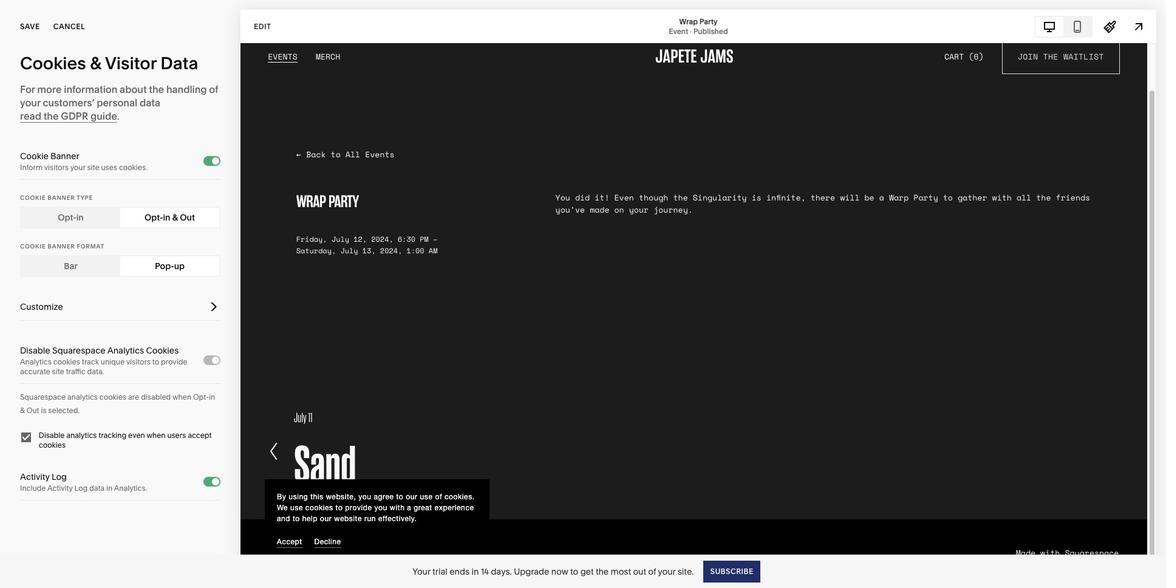 Task type: describe. For each thing, give the bounding box(es) containing it.
in inside activity log include activity log data in analytics.
[[106, 484, 113, 493]]

your
[[413, 566, 431, 577]]

0 vertical spatial cookies
[[20, 53, 86, 74]]

cookies inside the squarespace analytics cookies are disabled when opt-in & out is selected.
[[100, 392, 126, 402]]

1 vertical spatial log
[[74, 484, 88, 493]]

of inside for more information about the handling of your customers' personal data read the gdpr guide .
[[209, 83, 218, 95]]

track
[[82, 357, 99, 366]]

cookie inside cookie banner inform visitors your site uses cookies.
[[20, 151, 48, 162]]

published
[[694, 26, 728, 36]]

visitors inside the disable squarespace analytics cookies analytics cookies track unique visitors to provide accurate site traffic data.
[[126, 357, 151, 366]]

disabled
[[141, 392, 171, 402]]

analytics for squarespace
[[67, 392, 98, 402]]

in inside the squarespace analytics cookies are disabled when opt-in & out is selected.
[[209, 392, 215, 402]]

selected.
[[48, 406, 80, 415]]

opt- for opt-in & out
[[145, 212, 163, 223]]

squarespace analytics cookies are disabled when opt-in & out is selected.
[[20, 392, 215, 415]]

cookies inside disable analytics tracking even when users accept cookies
[[39, 440, 66, 450]]

wrap
[[680, 17, 698, 26]]

cookies & visitor data
[[20, 53, 198, 74]]

squarespace inside the disable squarespace analytics cookies analytics cookies track unique visitors to provide accurate site traffic data.
[[52, 345, 105, 356]]

0 vertical spatial analytics
[[107, 345, 144, 356]]

days.
[[491, 566, 512, 577]]

opt-in & out button
[[120, 208, 219, 227]]

cookies inside the disable squarespace analytics cookies analytics cookies track unique visitors to provide accurate site traffic data.
[[146, 345, 179, 356]]

ends
[[450, 566, 470, 577]]

data inside for more information about the handling of your customers' personal data read the gdpr guide .
[[140, 97, 160, 109]]

data.
[[87, 367, 104, 376]]

opt- for opt-in
[[58, 212, 76, 223]]

2 horizontal spatial your
[[658, 566, 676, 577]]

disable squarespace analytics cookies analytics cookies track unique visitors to provide accurate site traffic data.
[[20, 345, 187, 376]]

customers'
[[43, 97, 94, 109]]

subscribe
[[710, 566, 754, 576]]

1 horizontal spatial of
[[648, 566, 656, 577]]

trial
[[433, 566, 448, 577]]

event
[[669, 26, 688, 36]]

banner inside cookie banner inform visitors your site uses cookies.
[[51, 151, 79, 162]]

in left 14
[[472, 566, 479, 577]]

tracking
[[99, 431, 126, 440]]

read
[[20, 110, 41, 122]]

squarespace inside the squarespace analytics cookies are disabled when opt-in & out is selected.
[[20, 392, 66, 402]]

·
[[690, 26, 692, 36]]

party
[[700, 17, 718, 26]]

cookie for opt-in
[[20, 194, 46, 201]]

site inside the disable squarespace analytics cookies analytics cookies track unique visitors to provide accurate site traffic data.
[[52, 367, 64, 376]]

1 horizontal spatial to
[[570, 566, 578, 577]]

site inside cookie banner inform visitors your site uses cookies.
[[87, 163, 99, 172]]

unique
[[101, 357, 125, 366]]

type
[[77, 194, 93, 201]]

cookie for bar
[[20, 243, 46, 250]]

1 vertical spatial activity
[[47, 484, 73, 493]]

about
[[120, 83, 147, 95]]

data inside activity log include activity log data in analytics.
[[89, 484, 105, 493]]

cookie banner format
[[20, 243, 104, 250]]

users
[[167, 431, 186, 440]]

1 vertical spatial analytics
[[20, 357, 52, 366]]

accurate
[[20, 367, 50, 376]]

opt-in
[[58, 212, 84, 223]]

tab list for cookie banner type
[[21, 208, 219, 227]]

for
[[20, 83, 35, 95]]

save button
[[20, 13, 40, 40]]

format
[[77, 243, 104, 250]]

in inside button
[[163, 212, 170, 223]]

tab list for cookie banner format
[[21, 256, 219, 276]]

customize
[[20, 301, 63, 312]]

0 vertical spatial activity
[[20, 471, 50, 482]]

edit button
[[246, 15, 279, 38]]

0 horizontal spatial the
[[44, 110, 59, 122]]

opt-in & out
[[145, 212, 195, 223]]

edit
[[254, 22, 271, 31]]

gdpr
[[61, 110, 88, 122]]

are
[[128, 392, 139, 402]]



Task type: vqa. For each thing, say whether or not it's contained in the screenshot.
finish
no



Task type: locate. For each thing, give the bounding box(es) containing it.
data
[[161, 53, 198, 74]]

& up up
[[172, 212, 178, 223]]

pop-
[[155, 261, 174, 272]]

1 horizontal spatial &
[[90, 53, 101, 74]]

1 vertical spatial &
[[172, 212, 178, 223]]

disable for analytics
[[39, 431, 65, 440]]

analytics up "unique"
[[107, 345, 144, 356]]

personal
[[97, 97, 137, 109]]

0 vertical spatial cookie
[[20, 151, 48, 162]]

bar
[[64, 261, 78, 272]]

in down 'type'
[[76, 212, 84, 223]]

0 vertical spatial disable
[[20, 345, 50, 356]]

tab list containing bar
[[21, 256, 219, 276]]

in inside button
[[76, 212, 84, 223]]

2 cookie from the top
[[20, 194, 46, 201]]

of right out at the right of page
[[648, 566, 656, 577]]

traffic
[[66, 367, 85, 376]]

up
[[174, 261, 185, 272]]

upgrade
[[514, 566, 549, 577]]

squarespace up is
[[20, 392, 66, 402]]

2 horizontal spatial &
[[172, 212, 178, 223]]

more
[[37, 83, 62, 95]]

analytics up selected.
[[67, 392, 98, 402]]

disable for squarespace
[[20, 345, 50, 356]]

in up the accept at left
[[209, 392, 215, 402]]

0 vertical spatial data
[[140, 97, 160, 109]]

1 vertical spatial tab list
[[21, 208, 219, 227]]

when right "even"
[[147, 431, 166, 440]]

0 vertical spatial to
[[152, 357, 159, 366]]

when inside the squarespace analytics cookies are disabled when opt-in & out is selected.
[[173, 392, 191, 402]]

2 vertical spatial &
[[20, 406, 25, 415]]

to left 'provide'
[[152, 357, 159, 366]]

1 vertical spatial visitors
[[126, 357, 151, 366]]

tab list containing opt-in
[[21, 208, 219, 227]]

include
[[20, 484, 46, 493]]

0 vertical spatial analytics
[[67, 392, 98, 402]]

most
[[611, 566, 631, 577]]

analytics inside disable analytics tracking even when users accept cookies
[[66, 431, 97, 440]]

accept
[[188, 431, 212, 440]]

0 vertical spatial log
[[52, 471, 67, 482]]

0 vertical spatial tab list
[[1036, 17, 1092, 36]]

& left is
[[20, 406, 25, 415]]

analytics for disable
[[66, 431, 97, 440]]

out
[[633, 566, 646, 577]]

data
[[140, 97, 160, 109], [89, 484, 105, 493]]

1 vertical spatial to
[[570, 566, 578, 577]]

1 horizontal spatial the
[[149, 83, 164, 95]]

the right get
[[596, 566, 609, 577]]

0 horizontal spatial cookies
[[20, 53, 86, 74]]

cookies down is
[[39, 440, 66, 450]]

site left traffic
[[52, 367, 64, 376]]

0 horizontal spatial visitors
[[44, 163, 69, 172]]

banner
[[51, 151, 79, 162], [48, 194, 75, 201], [48, 243, 75, 250]]

cookies left are
[[100, 392, 126, 402]]

for more information about the handling of your customers' personal data read the gdpr guide .
[[20, 83, 218, 122]]

1 horizontal spatial log
[[74, 484, 88, 493]]

cookie down inform at top left
[[20, 194, 46, 201]]

opt-in button
[[21, 208, 120, 227]]

cookie banner type
[[20, 194, 93, 201]]

get
[[581, 566, 594, 577]]

1 horizontal spatial cookies
[[146, 345, 179, 356]]

provide
[[161, 357, 187, 366]]

opt- up the accept at left
[[193, 392, 209, 402]]

out left is
[[27, 406, 39, 415]]

now
[[551, 566, 568, 577]]

is
[[41, 406, 46, 415]]

activity
[[20, 471, 50, 482], [47, 484, 73, 493]]

out inside the squarespace analytics cookies are disabled when opt-in & out is selected.
[[27, 406, 39, 415]]

None checkbox
[[212, 157, 219, 165], [212, 478, 219, 485], [212, 157, 219, 165], [212, 478, 219, 485]]

in up pop- at the top left of page
[[163, 212, 170, 223]]

squarespace
[[52, 345, 105, 356], [20, 392, 66, 402]]

1 vertical spatial when
[[147, 431, 166, 440]]

0 vertical spatial of
[[209, 83, 218, 95]]

1 horizontal spatial when
[[173, 392, 191, 402]]

subscribe button
[[704, 560, 760, 582]]

1 horizontal spatial your
[[70, 163, 85, 172]]

0 vertical spatial the
[[149, 83, 164, 95]]

data down about
[[140, 97, 160, 109]]

1 vertical spatial analytics
[[66, 431, 97, 440]]

disable down is
[[39, 431, 65, 440]]

analytics down selected.
[[66, 431, 97, 440]]

customize link
[[20, 293, 221, 321]]

customize button
[[20, 293, 221, 321]]

0 vertical spatial &
[[90, 53, 101, 74]]

your left site.
[[658, 566, 676, 577]]

0 horizontal spatial to
[[152, 357, 159, 366]]

0 vertical spatial squarespace
[[52, 345, 105, 356]]

cookies up more at the left top of page
[[20, 53, 86, 74]]

your inside for more information about the handling of your customers' personal data read the gdpr guide .
[[20, 97, 41, 109]]

0 vertical spatial visitors
[[44, 163, 69, 172]]

0 vertical spatial when
[[173, 392, 191, 402]]

to
[[152, 357, 159, 366], [570, 566, 578, 577]]

your
[[20, 97, 41, 109], [70, 163, 85, 172], [658, 566, 676, 577]]

1 vertical spatial cookie
[[20, 194, 46, 201]]

the right "read"
[[44, 110, 59, 122]]

disable
[[20, 345, 50, 356], [39, 431, 65, 440]]

your inside cookie banner inform visitors your site uses cookies.
[[70, 163, 85, 172]]

when
[[173, 392, 191, 402], [147, 431, 166, 440]]

your up 'type'
[[70, 163, 85, 172]]

in left analytics.
[[106, 484, 113, 493]]

read the gdpr guide link
[[20, 110, 117, 123]]

disable inside disable analytics tracking even when users accept cookies
[[39, 431, 65, 440]]

pop-up
[[155, 261, 185, 272]]

banner up bar button
[[48, 243, 75, 250]]

.
[[117, 110, 119, 122]]

log
[[52, 471, 67, 482], [74, 484, 88, 493]]

out
[[180, 212, 195, 223], [27, 406, 39, 415]]

2 vertical spatial tab list
[[21, 256, 219, 276]]

1 vertical spatial disable
[[39, 431, 65, 440]]

1 horizontal spatial data
[[140, 97, 160, 109]]

0 horizontal spatial site
[[52, 367, 64, 376]]

1 vertical spatial of
[[648, 566, 656, 577]]

0 vertical spatial banner
[[51, 151, 79, 162]]

0 horizontal spatial out
[[27, 406, 39, 415]]

analytics up accurate
[[20, 357, 52, 366]]

0 vertical spatial site
[[87, 163, 99, 172]]

1 vertical spatial squarespace
[[20, 392, 66, 402]]

0 horizontal spatial data
[[89, 484, 105, 493]]

cookie up inform at top left
[[20, 151, 48, 162]]

0 horizontal spatial opt-
[[58, 212, 76, 223]]

None checkbox
[[212, 357, 219, 364]]

banner for bar
[[48, 243, 75, 250]]

visitor
[[105, 53, 157, 74]]

0 horizontal spatial when
[[147, 431, 166, 440]]

1 vertical spatial cookies
[[146, 345, 179, 356]]

opt- inside the squarespace analytics cookies are disabled when opt-in & out is selected.
[[193, 392, 209, 402]]

tab list
[[1036, 17, 1092, 36], [21, 208, 219, 227], [21, 256, 219, 276]]

wrap party event · published
[[669, 17, 728, 36]]

cookies
[[20, 53, 86, 74], [146, 345, 179, 356]]

1 horizontal spatial visitors
[[126, 357, 151, 366]]

disable inside the disable squarespace analytics cookies analytics cookies track unique visitors to provide accurate site traffic data.
[[20, 345, 50, 356]]

2 vertical spatial the
[[596, 566, 609, 577]]

out inside button
[[180, 212, 195, 223]]

data left analytics.
[[89, 484, 105, 493]]

of right 'handling'
[[209, 83, 218, 95]]

0 horizontal spatial log
[[52, 471, 67, 482]]

cookies up traffic
[[53, 357, 80, 366]]

2 horizontal spatial the
[[596, 566, 609, 577]]

visitors inside cookie banner inform visitors your site uses cookies.
[[44, 163, 69, 172]]

when right disabled
[[173, 392, 191, 402]]

disable up accurate
[[20, 345, 50, 356]]

pop-up button
[[120, 256, 219, 276]]

0 horizontal spatial analytics
[[20, 357, 52, 366]]

even
[[128, 431, 145, 440]]

activity up include
[[20, 471, 50, 482]]

& up information
[[90, 53, 101, 74]]

1 vertical spatial site
[[52, 367, 64, 376]]

1 vertical spatial your
[[70, 163, 85, 172]]

opt- inside opt-in & out button
[[145, 212, 163, 223]]

opt- down cookie banner type
[[58, 212, 76, 223]]

3 cookie from the top
[[20, 243, 46, 250]]

1 horizontal spatial opt-
[[145, 212, 163, 223]]

your up "read"
[[20, 97, 41, 109]]

14
[[481, 566, 489, 577]]

2 vertical spatial cookies
[[39, 440, 66, 450]]

activity right include
[[47, 484, 73, 493]]

squarespace up track
[[52, 345, 105, 356]]

guide
[[90, 110, 117, 122]]

to left get
[[570, 566, 578, 577]]

& inside the squarespace analytics cookies are disabled when opt-in & out is selected.
[[20, 406, 25, 415]]

cookies up 'provide'
[[146, 345, 179, 356]]

1 vertical spatial data
[[89, 484, 105, 493]]

the right about
[[149, 83, 164, 95]]

& inside button
[[172, 212, 178, 223]]

cookies inside the disable squarespace analytics cookies analytics cookies track unique visitors to provide accurate site traffic data.
[[53, 357, 80, 366]]

1 vertical spatial the
[[44, 110, 59, 122]]

your trial ends in 14 days. upgrade now to get the most out of your site.
[[413, 566, 694, 577]]

handling
[[166, 83, 207, 95]]

disable analytics tracking even when users accept cookies
[[39, 431, 212, 450]]

banner for opt-in
[[48, 194, 75, 201]]

0 horizontal spatial &
[[20, 406, 25, 415]]

1 vertical spatial banner
[[48, 194, 75, 201]]

cookie up bar button
[[20, 243, 46, 250]]

site.
[[678, 566, 694, 577]]

analytics inside the squarespace analytics cookies are disabled when opt-in & out is selected.
[[67, 392, 98, 402]]

to inside the disable squarespace analytics cookies analytics cookies track unique visitors to provide accurate site traffic data.
[[152, 357, 159, 366]]

&
[[90, 53, 101, 74], [172, 212, 178, 223], [20, 406, 25, 415]]

1 vertical spatial cookies
[[100, 392, 126, 402]]

2 horizontal spatial opt-
[[193, 392, 209, 402]]

0 vertical spatial your
[[20, 97, 41, 109]]

cookies
[[53, 357, 80, 366], [100, 392, 126, 402], [39, 440, 66, 450]]

1 horizontal spatial out
[[180, 212, 195, 223]]

2 vertical spatial cookie
[[20, 243, 46, 250]]

cookie banner inform visitors your site uses cookies.
[[20, 151, 148, 172]]

inform
[[20, 163, 43, 172]]

0 horizontal spatial your
[[20, 97, 41, 109]]

0 vertical spatial cookies
[[53, 357, 80, 366]]

2 vertical spatial banner
[[48, 243, 75, 250]]

analytics
[[67, 392, 98, 402], [66, 431, 97, 440]]

0 vertical spatial out
[[180, 212, 195, 223]]

1 vertical spatial out
[[27, 406, 39, 415]]

site
[[87, 163, 99, 172], [52, 367, 64, 376]]

save
[[20, 22, 40, 31]]

cookie
[[20, 151, 48, 162], [20, 194, 46, 201], [20, 243, 46, 250]]

opt- inside opt-in button
[[58, 212, 76, 223]]

cancel
[[53, 22, 85, 31]]

the
[[149, 83, 164, 95], [44, 110, 59, 122], [596, 566, 609, 577]]

cancel button
[[53, 13, 85, 40]]

visitors right inform at top left
[[44, 163, 69, 172]]

site left uses at top left
[[87, 163, 99, 172]]

activity log include activity log data in analytics.
[[20, 471, 147, 493]]

when inside disable analytics tracking even when users accept cookies
[[147, 431, 166, 440]]

uses
[[101, 163, 117, 172]]

banner down read the gdpr guide link
[[51, 151, 79, 162]]

visitors
[[44, 163, 69, 172], [126, 357, 151, 366]]

visitors right "unique"
[[126, 357, 151, 366]]

cookies.
[[119, 163, 148, 172]]

of
[[209, 83, 218, 95], [648, 566, 656, 577]]

1 cookie from the top
[[20, 151, 48, 162]]

analytics.
[[114, 484, 147, 493]]

0 horizontal spatial of
[[209, 83, 218, 95]]

banner up opt-in button
[[48, 194, 75, 201]]

information
[[64, 83, 117, 95]]

1 horizontal spatial site
[[87, 163, 99, 172]]

1 horizontal spatial analytics
[[107, 345, 144, 356]]

out up up
[[180, 212, 195, 223]]

in
[[76, 212, 84, 223], [163, 212, 170, 223], [209, 392, 215, 402], [106, 484, 113, 493], [472, 566, 479, 577]]

bar button
[[21, 256, 120, 276]]

analytics
[[107, 345, 144, 356], [20, 357, 52, 366]]

opt- up pop- at the top left of page
[[145, 212, 163, 223]]

2 vertical spatial your
[[658, 566, 676, 577]]



